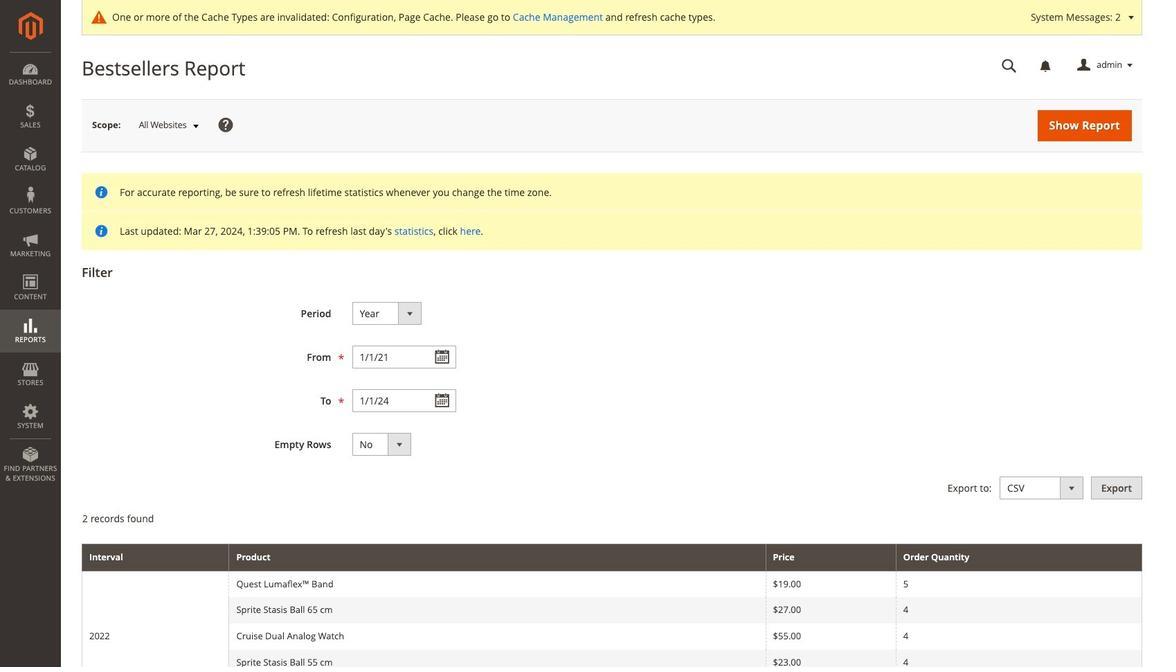 Task type: locate. For each thing, give the bounding box(es) containing it.
None text field
[[993, 53, 1027, 78], [352, 346, 456, 369], [993, 53, 1027, 78], [352, 346, 456, 369]]

None text field
[[352, 389, 456, 412]]

menu bar
[[0, 52, 61, 490]]



Task type: describe. For each thing, give the bounding box(es) containing it.
magento admin panel image
[[18, 12, 43, 40]]



